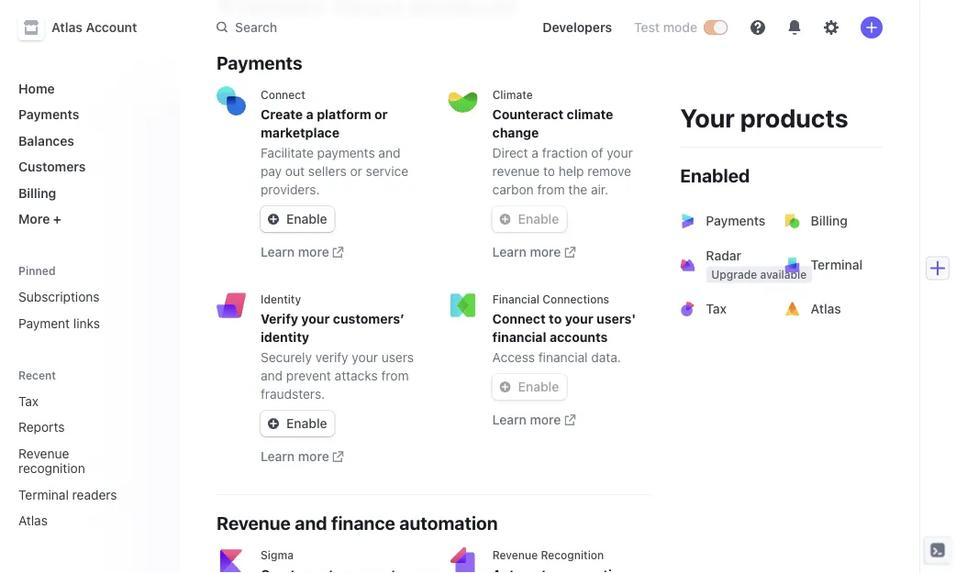 Task type: locate. For each thing, give the bounding box(es) containing it.
and inside identity verify your customers' identity securely verify your users and prevent attacks from fraudsters.
[[261, 368, 283, 384]]

0 horizontal spatial and
[[261, 368, 283, 384]]

0 vertical spatial a
[[306, 107, 314, 122]]

your
[[607, 145, 633, 161], [301, 312, 330, 327], [565, 312, 594, 327], [352, 350, 378, 365]]

2 horizontal spatial atlas
[[811, 301, 841, 317]]

atlas inside recent element
[[18, 513, 48, 529]]

recent element
[[0, 386, 180, 536]]

data.
[[591, 350, 621, 365]]

atlas down terminal link
[[811, 301, 841, 317]]

service
[[366, 164, 408, 179]]

enable button down carbon
[[493, 206, 566, 232]]

0 horizontal spatial revenue
[[18, 446, 69, 461]]

atlas link down available
[[774, 287, 883, 331]]

terminal right available
[[811, 257, 863, 273]]

and left finance
[[295, 512, 327, 534]]

0 vertical spatial tax link
[[669, 287, 778, 331]]

connect up create
[[261, 88, 305, 101]]

recognition
[[541, 549, 604, 562]]

revenue for revenue and finance automation
[[217, 512, 291, 534]]

pay
[[261, 164, 282, 179]]

connect down the financial
[[493, 312, 546, 327]]

0 vertical spatial svg image
[[268, 214, 279, 225]]

1 vertical spatial or
[[350, 164, 362, 179]]

from inside identity verify your customers' identity securely verify your users and prevent attacks from fraudsters.
[[381, 368, 409, 384]]

enable down the access
[[518, 379, 559, 395]]

to down connections
[[549, 312, 562, 327]]

1 vertical spatial to
[[549, 312, 562, 327]]

learn more for facilitate payments and pay out sellers or service providers.
[[261, 245, 329, 260]]

1 vertical spatial tax
[[18, 394, 39, 409]]

to inside financial connections connect to your users' financial accounts access financial data.
[[549, 312, 562, 327]]

1 horizontal spatial from
[[537, 182, 565, 197]]

1 horizontal spatial terminal
[[811, 257, 863, 273]]

learn up identity
[[261, 245, 295, 260]]

a
[[306, 107, 314, 122], [532, 145, 539, 161]]

financial connections connect to your users' financial accounts access financial data.
[[493, 293, 636, 365]]

learn for securely verify your users and prevent attacks from fraudsters.
[[261, 449, 295, 464]]

0 horizontal spatial from
[[381, 368, 409, 384]]

0 horizontal spatial tax
[[18, 394, 39, 409]]

verify
[[261, 312, 298, 327]]

terminal readers
[[18, 487, 117, 502]]

1 horizontal spatial revenue
[[217, 512, 291, 534]]

0 horizontal spatial terminal
[[18, 487, 69, 502]]

learn more for securely verify your users and prevent attacks from fraudsters.
[[261, 449, 329, 464]]

0 horizontal spatial or
[[350, 164, 362, 179]]

fraudsters.
[[261, 387, 325, 402]]

1 vertical spatial connect
[[493, 312, 546, 327]]

learn for direct a fraction of your revenue to help remove carbon from the air.
[[493, 245, 527, 260]]

1 vertical spatial enable link
[[261, 411, 335, 437]]

2 vertical spatial payments
[[706, 213, 766, 229]]

mode
[[663, 20, 697, 35]]

revenue for revenue recognition
[[493, 549, 538, 562]]

1 vertical spatial billing
[[811, 213, 848, 229]]

more up the financial
[[530, 245, 561, 260]]

0 vertical spatial financial
[[493, 330, 547, 345]]

0 vertical spatial tax
[[706, 301, 727, 317]]

connect create a platform or marketplace facilitate payments and pay out sellers or service providers.
[[261, 88, 408, 197]]

billing up the more +
[[18, 185, 56, 201]]

recent
[[18, 369, 56, 382]]

2 vertical spatial svg image
[[268, 419, 279, 430]]

enable link for prevent
[[261, 411, 335, 437]]

financial
[[493, 293, 540, 306]]

terminal readers link
[[11, 480, 139, 510]]

learn more down the access
[[493, 413, 561, 428]]

from left the
[[537, 182, 565, 197]]

revenue recognition
[[493, 549, 604, 562]]

0 vertical spatial from
[[537, 182, 565, 197]]

prevent
[[286, 368, 331, 384]]

1 horizontal spatial connect
[[493, 312, 546, 327]]

reports
[[18, 420, 65, 435]]

billing link up available
[[774, 199, 883, 243]]

links
[[73, 316, 100, 331]]

learn more
[[261, 245, 329, 260], [493, 245, 561, 260], [493, 413, 561, 428], [261, 449, 329, 464]]

a inside climate counteract climate change direct a fraction of your revenue to help remove carbon from the air.
[[532, 145, 539, 161]]

1 vertical spatial a
[[532, 145, 539, 161]]

securely
[[261, 350, 312, 365]]

enable link down providers. on the left top of the page
[[261, 206, 335, 232]]

2 enable button from the top
[[493, 374, 566, 400]]

readers
[[72, 487, 117, 502]]

0 vertical spatial enable link
[[261, 206, 335, 232]]

or down the payments at the top left of the page
[[350, 164, 362, 179]]

pinned
[[18, 265, 56, 277]]

payments link up radar
[[669, 199, 778, 243]]

providers.
[[261, 182, 320, 197]]

payments link
[[11, 100, 165, 129], [669, 199, 778, 243]]

enable
[[286, 212, 327, 227], [518, 212, 559, 227], [518, 379, 559, 395], [286, 416, 327, 431]]

users
[[382, 350, 414, 365]]

learn for access financial data.
[[493, 413, 527, 428]]

atlas left account
[[51, 20, 83, 35]]

2 vertical spatial revenue
[[493, 549, 538, 562]]

enable button for financial
[[493, 374, 566, 400]]

revenue down reports
[[18, 446, 69, 461]]

carbon
[[493, 182, 534, 197]]

billing link up +
[[11, 178, 165, 208]]

developers link
[[535, 13, 619, 42]]

terminal inside recent element
[[18, 487, 69, 502]]

payment links
[[18, 316, 100, 331]]

from down users
[[381, 368, 409, 384]]

change
[[493, 125, 539, 140]]

connect
[[261, 88, 305, 101], [493, 312, 546, 327]]

learn down svg image
[[493, 245, 527, 260]]

1 vertical spatial revenue
[[217, 512, 291, 534]]

2 enable link from the top
[[261, 411, 335, 437]]

2 horizontal spatial payments
[[706, 213, 766, 229]]

reports link
[[11, 413, 139, 442]]

tax down recent
[[18, 394, 39, 409]]

1 vertical spatial tax link
[[11, 386, 139, 416]]

to left help at the right top
[[543, 164, 555, 179]]

svg image down providers. on the left top of the page
[[268, 214, 279, 225]]

financial up the access
[[493, 330, 547, 345]]

1 horizontal spatial billing
[[811, 213, 848, 229]]

0 horizontal spatial atlas link
[[11, 506, 139, 536]]

enable button down the access
[[493, 374, 566, 400]]

learn more up identity
[[261, 245, 329, 260]]

payments up balances
[[18, 107, 79, 122]]

2 vertical spatial atlas
[[18, 513, 48, 529]]

0 vertical spatial payments link
[[11, 100, 165, 129]]

2 horizontal spatial and
[[379, 145, 401, 161]]

create
[[261, 107, 303, 122]]

billing
[[18, 185, 56, 201], [811, 213, 848, 229]]

a up marketplace
[[306, 107, 314, 122]]

2 horizontal spatial revenue
[[493, 549, 538, 562]]

your inside financial connections connect to your users' financial accounts access financial data.
[[565, 312, 594, 327]]

1 horizontal spatial atlas
[[51, 20, 83, 35]]

1 vertical spatial atlas
[[811, 301, 841, 317]]

payments link up balances
[[11, 100, 165, 129]]

0 vertical spatial atlas
[[51, 20, 83, 35]]

1 vertical spatial terminal
[[18, 487, 69, 502]]

0 horizontal spatial payments
[[18, 107, 79, 122]]

enable button
[[493, 206, 566, 232], [493, 374, 566, 400]]

financial
[[493, 330, 547, 345], [538, 350, 588, 365]]

svg image down fraudsters.
[[268, 419, 279, 430]]

enable for svg icon for facilitate payments and pay out sellers or service providers.
[[286, 212, 327, 227]]

0 horizontal spatial tax link
[[11, 386, 139, 416]]

0 vertical spatial enable button
[[493, 206, 566, 232]]

0 vertical spatial and
[[379, 145, 401, 161]]

learn more link down svg image
[[493, 243, 576, 262]]

svg image down the access
[[500, 382, 511, 393]]

payments inside core navigation links element
[[18, 107, 79, 122]]

enable right svg image
[[518, 212, 559, 227]]

learn more link down fraudsters.
[[261, 448, 344, 466]]

terminal link
[[774, 243, 883, 287]]

more for pay
[[298, 245, 329, 260]]

revenue
[[18, 446, 69, 461], [217, 512, 291, 534], [493, 549, 538, 562]]

0 horizontal spatial atlas
[[18, 513, 48, 529]]

2 vertical spatial and
[[295, 512, 327, 534]]

more down fraudsters.
[[298, 449, 329, 464]]

0 vertical spatial to
[[543, 164, 555, 179]]

and down the securely
[[261, 368, 283, 384]]

learn more link down the access
[[493, 411, 576, 430]]

1 horizontal spatial atlas link
[[774, 287, 883, 331]]

more down the access
[[530, 413, 561, 428]]

tax
[[706, 301, 727, 317], [18, 394, 39, 409]]

0 vertical spatial connect
[[261, 88, 305, 101]]

help
[[559, 164, 584, 179]]

learn down fraudsters.
[[261, 449, 295, 464]]

payments down search
[[217, 51, 302, 73]]

developers
[[543, 20, 612, 35]]

radar
[[706, 248, 742, 263]]

recognition
[[18, 461, 85, 476]]

pinned element
[[11, 282, 165, 338]]

1 horizontal spatial tax
[[706, 301, 727, 317]]

0 vertical spatial payments
[[217, 51, 302, 73]]

0 horizontal spatial billing
[[18, 185, 56, 201]]

learn more link
[[261, 243, 344, 262], [493, 243, 576, 262], [493, 411, 576, 430], [261, 448, 344, 466]]

learn more link up identity
[[261, 243, 344, 262]]

1 vertical spatial from
[[381, 368, 409, 384]]

1 enable button from the top
[[493, 206, 566, 232]]

more up identity
[[298, 245, 329, 260]]

payments
[[217, 51, 302, 73], [18, 107, 79, 122], [706, 213, 766, 229]]

more
[[298, 245, 329, 260], [530, 245, 561, 260], [530, 413, 561, 428], [298, 449, 329, 464]]

your inside climate counteract climate change direct a fraction of your revenue to help remove carbon from the air.
[[607, 145, 633, 161]]

enable down fraudsters.
[[286, 416, 327, 431]]

1 horizontal spatial or
[[375, 107, 388, 122]]

enable for svg image
[[518, 212, 559, 227]]

air.
[[591, 182, 609, 197]]

1 vertical spatial enable button
[[493, 374, 566, 400]]

learn down the access
[[493, 413, 527, 428]]

0 vertical spatial revenue
[[18, 446, 69, 461]]

enable link down fraudsters.
[[261, 411, 335, 437]]

a right direct
[[532, 145, 539, 161]]

atlas link down "terminal readers"
[[11, 506, 139, 536]]

your up remove
[[607, 145, 633, 161]]

tax link down upgrade
[[669, 287, 778, 331]]

svg image
[[268, 214, 279, 225], [500, 382, 511, 393], [268, 419, 279, 430]]

terminal for terminal
[[811, 257, 863, 273]]

0 vertical spatial billing
[[18, 185, 56, 201]]

1 horizontal spatial billing link
[[774, 199, 883, 243]]

0 vertical spatial or
[[375, 107, 388, 122]]

learn more for direct a fraction of your revenue to help remove carbon from the air.
[[493, 245, 561, 260]]

learn more down svg image
[[493, 245, 561, 260]]

0 horizontal spatial connect
[[261, 88, 305, 101]]

revenue inside revenue recognition
[[18, 446, 69, 461]]

to inside climate counteract climate change direct a fraction of your revenue to help remove carbon from the air.
[[543, 164, 555, 179]]

revenue left recognition
[[493, 549, 538, 562]]

payments up radar
[[706, 213, 766, 229]]

1 horizontal spatial a
[[532, 145, 539, 161]]

learn more link for access financial data.
[[493, 411, 576, 430]]

billing link
[[11, 178, 165, 208], [774, 199, 883, 243]]

learn more link for securely verify your users and prevent attacks from fraudsters.
[[261, 448, 344, 466]]

climate counteract climate change direct a fraction of your revenue to help remove carbon from the air.
[[493, 88, 633, 197]]

1 horizontal spatial payments
[[217, 51, 302, 73]]

pinned navigation links element
[[11, 256, 169, 338]]

tax down upgrade
[[706, 301, 727, 317]]

svg image
[[500, 214, 511, 225]]

terminal
[[811, 257, 863, 273], [18, 487, 69, 502]]

tax link up reports
[[11, 386, 139, 416]]

1 vertical spatial payments link
[[669, 199, 778, 243]]

billing inside core navigation links element
[[18, 185, 56, 201]]

tax inside recent element
[[18, 394, 39, 409]]

0 vertical spatial terminal
[[811, 257, 863, 273]]

atlas down "terminal readers"
[[18, 513, 48, 529]]

terminal down "recognition" at the bottom left
[[18, 487, 69, 502]]

learn more down fraudsters.
[[261, 449, 329, 464]]

atlas link
[[774, 287, 883, 331], [11, 506, 139, 536]]

1 horizontal spatial tax link
[[669, 287, 778, 331]]

your up accounts
[[565, 312, 594, 327]]

or right platform
[[375, 107, 388, 122]]

enable down providers. on the left top of the page
[[286, 212, 327, 227]]

financial down accounts
[[538, 350, 588, 365]]

more for revenue
[[530, 245, 561, 260]]

and
[[379, 145, 401, 161], [261, 368, 283, 384], [295, 512, 327, 534]]

and up service
[[379, 145, 401, 161]]

billing up terminal link
[[811, 213, 848, 229]]

from
[[537, 182, 565, 197], [381, 368, 409, 384]]

climate
[[493, 88, 533, 101]]

1 enable link from the top
[[261, 206, 335, 232]]

1 vertical spatial and
[[261, 368, 283, 384]]

1 horizontal spatial and
[[295, 512, 327, 534]]

account
[[86, 20, 137, 35]]

connect inside financial connections connect to your users' financial accounts access financial data.
[[493, 312, 546, 327]]

0 horizontal spatial a
[[306, 107, 314, 122]]

tax link
[[669, 287, 778, 331], [11, 386, 139, 416]]

payment
[[18, 316, 70, 331]]

revenue up sigma
[[217, 512, 291, 534]]

and inside connect create a platform or marketplace facilitate payments and pay out sellers or service providers.
[[379, 145, 401, 161]]

1 vertical spatial payments
[[18, 107, 79, 122]]



Task type: vqa. For each thing, say whether or not it's contained in the screenshot.
svg icon within the CHOOSE YOUR PRICING MODEL dropdown button
no



Task type: describe. For each thing, give the bounding box(es) containing it.
more
[[18, 212, 50, 227]]

sigma
[[261, 549, 294, 562]]

more for financial
[[530, 413, 561, 428]]

revenue recognition link
[[11, 439, 139, 484]]

recent navigation links element
[[0, 360, 180, 536]]

identity verify your customers' identity securely verify your users and prevent attacks from fraudsters.
[[261, 293, 414, 402]]

a inside connect create a platform or marketplace facilitate payments and pay out sellers or service providers.
[[306, 107, 314, 122]]

fraction
[[542, 145, 588, 161]]

platform
[[317, 107, 371, 122]]

users'
[[597, 312, 636, 327]]

remove
[[588, 164, 631, 179]]

enable for svg icon associated with securely verify your users and prevent attacks from fraudsters.
[[286, 416, 327, 431]]

revenue for revenue recognition
[[18, 446, 69, 461]]

available
[[760, 268, 807, 281]]

climate
[[567, 107, 613, 122]]

facilitate
[[261, 145, 314, 161]]

accounts
[[550, 330, 608, 345]]

from inside climate counteract climate change direct a fraction of your revenue to help remove carbon from the air.
[[537, 182, 565, 197]]

Search text field
[[206, 11, 513, 44]]

customers link
[[11, 152, 165, 182]]

your products
[[680, 102, 849, 133]]

enabled
[[680, 164, 750, 186]]

revenue
[[493, 164, 540, 179]]

1 vertical spatial svg image
[[500, 382, 511, 393]]

core navigation links element
[[11, 73, 165, 234]]

out
[[285, 164, 305, 179]]

of
[[591, 145, 603, 161]]

revenue and finance automation
[[217, 512, 498, 534]]

enable for middle svg icon
[[518, 379, 559, 395]]

customers'
[[333, 312, 405, 327]]

test
[[634, 20, 660, 35]]

counteract
[[493, 107, 564, 122]]

more +
[[18, 212, 61, 227]]

learn more link for facilitate payments and pay out sellers or service providers.
[[261, 243, 344, 262]]

svg image for securely verify your users and prevent attacks from fraudsters.
[[268, 419, 279, 430]]

learn more for access financial data.
[[493, 413, 561, 428]]

attacks
[[335, 368, 378, 384]]

marketplace
[[261, 125, 340, 140]]

0 horizontal spatial billing link
[[11, 178, 165, 208]]

upgrade
[[712, 268, 757, 281]]

terminal for terminal readers
[[18, 487, 69, 502]]

search
[[235, 20, 277, 35]]

your up attacks
[[352, 350, 378, 365]]

access
[[493, 350, 535, 365]]

1 horizontal spatial payments link
[[669, 199, 778, 243]]

identity
[[261, 293, 301, 306]]

connections
[[543, 293, 609, 306]]

0 vertical spatial atlas link
[[774, 287, 883, 331]]

your
[[680, 102, 735, 133]]

your up identity
[[301, 312, 330, 327]]

enable link for out
[[261, 206, 335, 232]]

help image
[[751, 20, 765, 35]]

radar upgrade available
[[706, 248, 807, 281]]

atlas inside button
[[51, 20, 83, 35]]

balances
[[18, 133, 74, 148]]

connect inside connect create a platform or marketplace facilitate payments and pay out sellers or service providers.
[[261, 88, 305, 101]]

sellers
[[308, 164, 347, 179]]

the
[[568, 182, 588, 197]]

customers
[[18, 159, 86, 174]]

verify
[[315, 350, 348, 365]]

home link
[[11, 73, 165, 103]]

learn more link for direct a fraction of your revenue to help remove carbon from the air.
[[493, 243, 576, 262]]

atlas account button
[[18, 15, 155, 40]]

atlas account
[[51, 20, 137, 35]]

+
[[53, 212, 61, 227]]

payment links link
[[11, 308, 165, 338]]

enable button for revenue
[[493, 206, 566, 232]]

learn for facilitate payments and pay out sellers or service providers.
[[261, 245, 295, 260]]

1 vertical spatial financial
[[538, 350, 588, 365]]

1 vertical spatial atlas link
[[11, 506, 139, 536]]

revenue recognition
[[18, 446, 85, 476]]

subscriptions link
[[11, 282, 165, 312]]

home
[[18, 81, 55, 96]]

products
[[740, 102, 849, 133]]

test mode
[[634, 20, 697, 35]]

more for and
[[298, 449, 329, 464]]

subscriptions
[[18, 290, 100, 305]]

settings image
[[824, 20, 839, 35]]

automation
[[399, 512, 498, 534]]

finance
[[331, 512, 395, 534]]

balances link
[[11, 126, 165, 156]]

Search search field
[[206, 11, 513, 44]]

identity
[[261, 330, 309, 345]]

svg image for facilitate payments and pay out sellers or service providers.
[[268, 214, 279, 225]]

direct
[[493, 145, 528, 161]]

0 horizontal spatial payments link
[[11, 100, 165, 129]]

payments
[[317, 145, 375, 161]]



